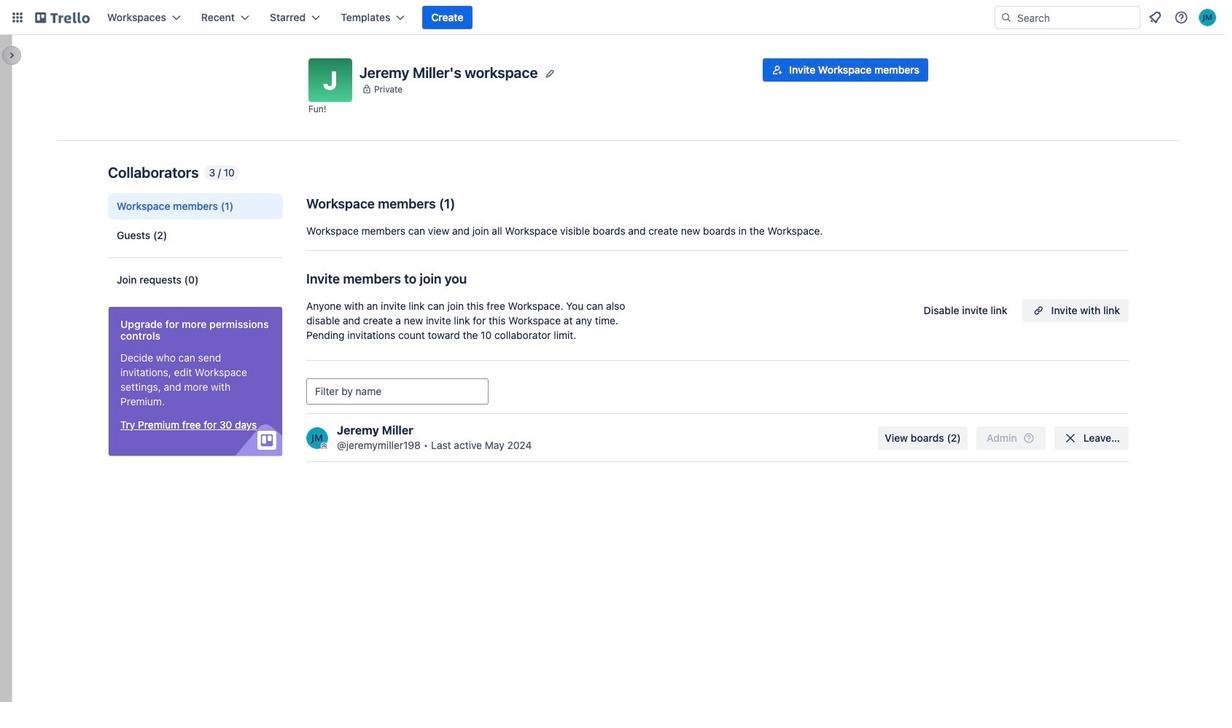 Task type: locate. For each thing, give the bounding box(es) containing it.
Filter by name text field
[[306, 379, 489, 405]]

0 vertical spatial jeremy miller (jeremymiller198) image
[[1199, 9, 1217, 26]]

status
[[205, 166, 239, 180]]

1 horizontal spatial jeremy miller (jeremymiller198) image
[[1199, 9, 1217, 26]]

this member is an admin of this workspace. image
[[321, 442, 328, 449]]

back to home image
[[35, 6, 90, 29]]

0 horizontal spatial jeremy miller (jeremymiller198) image
[[306, 427, 328, 449]]

primary element
[[0, 0, 1226, 35]]

search image
[[1001, 12, 1013, 23]]

jeremy miller (jeremymiller198) image
[[1199, 9, 1217, 26], [306, 427, 328, 449]]



Task type: vqa. For each thing, say whether or not it's contained in the screenshot.
'site reliability'
no



Task type: describe. For each thing, give the bounding box(es) containing it.
open information menu image
[[1175, 10, 1189, 25]]

Search field
[[1013, 7, 1140, 28]]

0 notifications image
[[1147, 9, 1164, 26]]

1 vertical spatial jeremy miller (jeremymiller198) image
[[306, 427, 328, 449]]

jeremy miller (jeremymiller198) image inside primary element
[[1199, 9, 1217, 26]]



